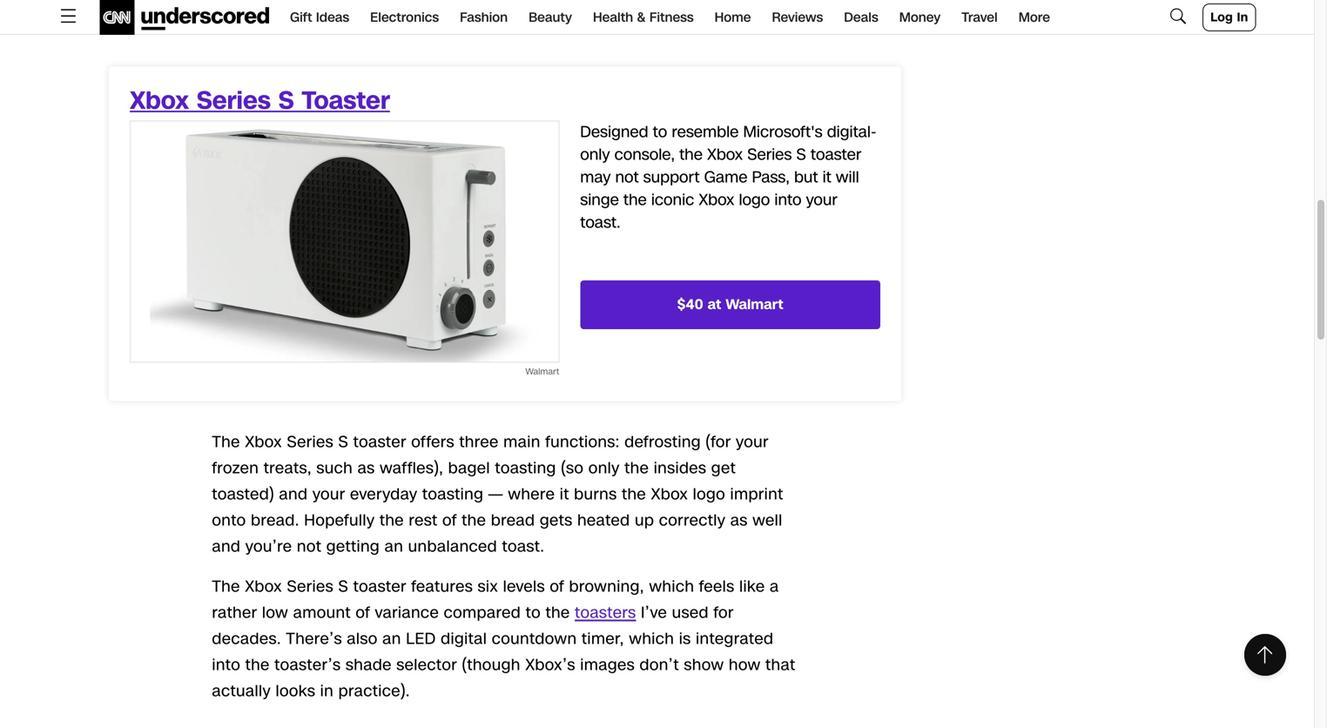 Task type: locate. For each thing, give the bounding box(es) containing it.
toaster up variance
[[353, 576, 407, 598]]

deals link
[[844, 0, 878, 35]]

console,
[[615, 144, 675, 165]]

show
[[684, 654, 724, 676]]

as up 'everyday' at bottom left
[[358, 457, 375, 479]]

0 vertical spatial logo
[[739, 189, 770, 211]]

bagel
[[448, 457, 490, 479]]

home
[[715, 8, 751, 27]]

toasting down bagel
[[422, 484, 484, 505]]

log
[[1211, 9, 1233, 26]]

led
[[406, 628, 436, 650]]

also
[[347, 628, 378, 650]]

toast. down singe
[[580, 212, 621, 233]]

is
[[679, 628, 691, 650]]

travel link
[[962, 0, 998, 35]]

1 horizontal spatial walmart
[[726, 295, 783, 314]]

0 horizontal spatial as
[[358, 457, 375, 479]]

it inside the xbox series s toaster offers three main functions: defrosting (for your frozen treats, such as waffles), bagel toasting (so only the insides get toasted) and your everyday toasting — where it burns the xbox logo imprint onto bread. hopefully the rest of the bread gets heated up correctly as well and you're not getting an unbalanced toast.
[[560, 484, 569, 505]]

in
[[1237, 9, 1248, 26]]

toasting down main
[[495, 457, 556, 479]]

0 horizontal spatial walmart
[[526, 366, 559, 378]]

the up rather
[[212, 576, 240, 598]]

1 the from the top
[[212, 431, 240, 453]]

fitness
[[650, 8, 694, 27]]

card.jpg image
[[131, 121, 558, 362]]

1 vertical spatial into
[[212, 654, 240, 676]]

0 vertical spatial and
[[279, 484, 308, 505]]

the inside "the xbox series s toaster features six levels of browning, which feels like a rather low amount of variance compared to the"
[[212, 576, 240, 598]]

browning,
[[569, 576, 644, 598]]

1 vertical spatial which
[[629, 628, 674, 650]]

ideas
[[316, 8, 349, 27]]

1 horizontal spatial your
[[736, 431, 769, 453]]

rest
[[409, 510, 438, 531]]

burns
[[574, 484, 617, 505]]

1 horizontal spatial toasting
[[495, 457, 556, 479]]

to
[[653, 121, 667, 143], [526, 602, 541, 624]]

health & fitness link
[[593, 0, 694, 35]]

1 vertical spatial and
[[212, 536, 241, 558]]

getting
[[326, 536, 380, 558]]

into up actually
[[212, 654, 240, 676]]

1 vertical spatial only
[[589, 457, 620, 479]]

series
[[197, 84, 271, 117], [747, 144, 792, 165], [287, 431, 333, 453], [287, 576, 333, 598]]

1 vertical spatial logo
[[693, 484, 726, 505]]

the down defrosting
[[625, 457, 649, 479]]

health & fitness
[[593, 8, 694, 27]]

0 vertical spatial the
[[212, 431, 240, 453]]

0 horizontal spatial and
[[212, 536, 241, 558]]

0 horizontal spatial toasting
[[422, 484, 484, 505]]

beauty
[[529, 8, 572, 27]]

and down onto
[[212, 536, 241, 558]]

0 horizontal spatial it
[[560, 484, 569, 505]]

xbox down underscored image
[[130, 84, 189, 117]]

toaster for the xbox series s toaster offers three main functions: defrosting (for your frozen treats, such as waffles), bagel toasting (so only the insides get toasted) and your everyday toasting — where it burns the xbox logo imprint onto bread. hopefully the rest of the bread gets heated up correctly as well and you're not getting an unbalanced toast.
[[353, 431, 407, 453]]

1 vertical spatial toaster
[[353, 431, 407, 453]]

your for your
[[313, 484, 345, 505]]

which down i've
[[629, 628, 674, 650]]

not
[[615, 166, 639, 188], [297, 536, 322, 558]]

1 horizontal spatial of
[[442, 510, 457, 531]]

0 horizontal spatial to
[[526, 602, 541, 624]]

a
[[770, 576, 779, 598]]

(so
[[561, 457, 584, 479]]

0 vertical spatial into
[[775, 189, 802, 211]]

2 vertical spatial your
[[313, 484, 345, 505]]

1 horizontal spatial toast.
[[580, 212, 621, 233]]

1 vertical spatial walmart
[[526, 366, 559, 378]]

your inside designed to resemble microsoft's digital- only console, the xbox series s toaster may not support game pass, but it will singe the iconic xbox logo into your toast.
[[806, 189, 838, 211]]

toaster's
[[274, 654, 341, 676]]

1 vertical spatial to
[[526, 602, 541, 624]]

your down such
[[313, 484, 345, 505]]

get
[[711, 457, 736, 479]]

xbox up low
[[245, 576, 282, 598]]

s left the toaster
[[279, 84, 294, 117]]

xbox
[[130, 84, 189, 117], [707, 144, 743, 165], [699, 189, 734, 211], [245, 431, 282, 453], [651, 484, 688, 505], [245, 576, 282, 598]]

to up the console,
[[653, 121, 667, 143]]

toaster up waffles),
[[353, 431, 407, 453]]

1 vertical spatial toast.
[[502, 536, 545, 558]]

0 vertical spatial to
[[653, 121, 667, 143]]

1 horizontal spatial as
[[730, 510, 748, 531]]

2 horizontal spatial your
[[806, 189, 838, 211]]

compared
[[444, 602, 521, 624]]

logo down get
[[693, 484, 726, 505]]

toasters
[[575, 602, 636, 624]]

not inside the xbox series s toaster offers three main functions: defrosting (for your frozen treats, such as waffles), bagel toasting (so only the insides get toasted) and your everyday toasting — where it burns the xbox logo imprint onto bread. hopefully the rest of the bread gets heated up correctly as well and you're not getting an unbalanced toast.
[[297, 536, 322, 558]]

0 horizontal spatial logo
[[693, 484, 726, 505]]

only up the may
[[580, 144, 610, 165]]

into inside i've used for decades. there's also an led digital countdown timer, which is integrated into the toaster's shade selector (though xbox's images don't show how that actually looks in practice).
[[212, 654, 240, 676]]

toast.
[[580, 212, 621, 233], [502, 536, 545, 558]]

the inside the xbox series s toaster offers three main functions: defrosting (for your frozen treats, such as waffles), bagel toasting (so only the insides get toasted) and your everyday toasting — where it burns the xbox logo imprint onto bread. hopefully the rest of the bread gets heated up correctly as well and you're not getting an unbalanced toast.
[[212, 431, 240, 453]]

1 vertical spatial not
[[297, 536, 322, 558]]

looks
[[276, 680, 315, 702]]

1 vertical spatial an
[[382, 628, 401, 650]]

as
[[358, 457, 375, 479], [730, 510, 748, 531]]

it inside designed to resemble microsoft's digital- only console, the xbox series s toaster may not support game pass, but it will singe the iconic xbox logo into your toast.
[[823, 166, 831, 188]]

heated
[[577, 510, 630, 531]]

it down (so
[[560, 484, 569, 505]]

1 horizontal spatial into
[[775, 189, 802, 211]]

not down hopefully
[[297, 536, 322, 558]]

to up "countdown"
[[526, 602, 541, 624]]

0 vertical spatial toaster
[[811, 144, 862, 165]]

singe
[[580, 189, 619, 211]]

six
[[478, 576, 498, 598]]

walmart right at
[[726, 295, 783, 314]]

like
[[739, 576, 765, 598]]

insides
[[654, 457, 707, 479]]

logo down pass,
[[739, 189, 770, 211]]

the xbox series s toaster offers three main functions: defrosting (for your frozen treats, such as waffles), bagel toasting (so only the insides get toasted) and your everyday toasting — where it burns the xbox logo imprint onto bread. hopefully the rest of the bread gets heated up correctly as well and you're not getting an unbalanced toast.
[[212, 431, 783, 558]]

underscored link
[[100, 0, 269, 35]]

series inside the xbox series s toaster offers three main functions: defrosting (for your frozen treats, such as waffles), bagel toasting (so only the insides get toasted) and your everyday toasting — where it burns the xbox logo imprint onto bread. hopefully the rest of the bread gets heated up correctly as well and you're not getting an unbalanced toast.
[[287, 431, 333, 453]]

logo
[[739, 189, 770, 211], [693, 484, 726, 505]]

timer,
[[582, 628, 624, 650]]

it
[[823, 166, 831, 188], [560, 484, 569, 505]]

only inside designed to resemble microsoft's digital- only console, the xbox series s toaster may not support game pass, but it will singe the iconic xbox logo into your toast.
[[580, 144, 610, 165]]

1 horizontal spatial to
[[653, 121, 667, 143]]

which
[[649, 576, 694, 598], [629, 628, 674, 650]]

toaster
[[811, 144, 862, 165], [353, 431, 407, 453], [353, 576, 407, 598]]

toast. down bread in the left bottom of the page
[[502, 536, 545, 558]]

game
[[704, 166, 748, 188]]

microsoft's
[[743, 121, 823, 143]]

will
[[836, 166, 859, 188]]

s up but
[[796, 144, 806, 165]]

of right levels
[[550, 576, 564, 598]]

—
[[488, 484, 503, 505]]

toasting
[[495, 457, 556, 479], [422, 484, 484, 505]]

s inside the xbox series s toaster offers three main functions: defrosting (for your frozen treats, such as waffles), bagel toasting (so only the insides get toasted) and your everyday toasting — where it burns the xbox logo imprint onto bread. hopefully the rest of the bread gets heated up correctly as well and you're not getting an unbalanced toast.
[[338, 431, 349, 453]]

only
[[580, 144, 610, 165], [589, 457, 620, 479]]

i've used for decades. there's also an led digital countdown timer, which is integrated into the toaster's shade selector (though xbox's images don't show how that actually looks in practice).
[[212, 602, 796, 702]]

bread.
[[251, 510, 299, 531]]

2 vertical spatial toaster
[[353, 576, 407, 598]]

your right (for
[[736, 431, 769, 453]]

1 vertical spatial the
[[212, 576, 240, 598]]

countdown
[[492, 628, 577, 650]]

not down the console,
[[615, 166, 639, 188]]

into inside designed to resemble microsoft's digital- only console, the xbox series s toaster may not support game pass, but it will singe the iconic xbox logo into your toast.
[[775, 189, 802, 211]]

onto
[[212, 510, 246, 531]]

into
[[775, 189, 802, 211], [212, 654, 240, 676]]

open menu icon image
[[58, 5, 79, 26]]

0 vertical spatial your
[[806, 189, 838, 211]]

the down decades.
[[245, 654, 270, 676]]

1 vertical spatial it
[[560, 484, 569, 505]]

0 vertical spatial it
[[823, 166, 831, 188]]

search icon image
[[1168, 5, 1189, 26]]

an right the getting
[[385, 536, 403, 558]]

2 horizontal spatial of
[[550, 576, 564, 598]]

0 vertical spatial not
[[615, 166, 639, 188]]

the up "countdown"
[[546, 602, 570, 624]]

an left led
[[382, 628, 401, 650]]

your
[[806, 189, 838, 211], [736, 431, 769, 453], [313, 484, 345, 505]]

only up burns
[[589, 457, 620, 479]]

the
[[679, 144, 703, 165], [623, 189, 647, 211], [625, 457, 649, 479], [622, 484, 646, 505], [380, 510, 404, 531], [462, 510, 486, 531], [546, 602, 570, 624], [245, 654, 270, 676]]

the inside "the xbox series s toaster features six levels of browning, which feels like a rather low amount of variance compared to the"
[[546, 602, 570, 624]]

your down but
[[806, 189, 838, 211]]

xbox down insides
[[651, 484, 688, 505]]

money link
[[899, 0, 941, 35]]

walmart link
[[130, 121, 559, 380]]

amount
[[293, 602, 351, 624]]

toaster inside the xbox series s toaster offers three main functions: defrosting (for your frozen treats, such as waffles), bagel toasting (so only the insides get toasted) and your everyday toasting — where it burns the xbox logo imprint onto bread. hopefully the rest of the bread gets heated up correctly as well and you're not getting an unbalanced toast.
[[353, 431, 407, 453]]

as left well
[[730, 510, 748, 531]]

2 the from the top
[[212, 576, 240, 598]]

0 vertical spatial toast.
[[580, 212, 621, 233]]

s up such
[[338, 431, 349, 453]]

1 horizontal spatial not
[[615, 166, 639, 188]]

0 horizontal spatial toast.
[[502, 536, 545, 558]]

toaster for the xbox series s toaster features six levels of browning, which feels like a rather low amount of variance compared to the
[[353, 576, 407, 598]]

of up also
[[356, 602, 370, 624]]

0 vertical spatial of
[[442, 510, 457, 531]]

features
[[411, 576, 473, 598]]

xbox inside "the xbox series s toaster features six levels of browning, which feels like a rather low amount of variance compared to the"
[[245, 576, 282, 598]]

toaster inside "the xbox series s toaster features six levels of browning, which feels like a rather low amount of variance compared to the"
[[353, 576, 407, 598]]

the
[[212, 431, 240, 453], [212, 576, 240, 598]]

it left will
[[823, 166, 831, 188]]

health
[[593, 8, 633, 27]]

well
[[753, 510, 783, 531]]

0 horizontal spatial not
[[297, 536, 322, 558]]

0 horizontal spatial into
[[212, 654, 240, 676]]

2 vertical spatial of
[[356, 602, 370, 624]]

0 vertical spatial which
[[649, 576, 694, 598]]

into down pass,
[[775, 189, 802, 211]]

s up amount
[[338, 576, 349, 598]]

1 horizontal spatial it
[[823, 166, 831, 188]]

walmart up main
[[526, 366, 559, 378]]

toaster up will
[[811, 144, 862, 165]]

1 vertical spatial as
[[730, 510, 748, 531]]

rather
[[212, 602, 257, 624]]

0 vertical spatial walmart
[[726, 295, 783, 314]]

the up up
[[622, 484, 646, 505]]

which up i've
[[649, 576, 694, 598]]

of up unbalanced
[[442, 510, 457, 531]]

0 vertical spatial toasting
[[495, 457, 556, 479]]

the up unbalanced
[[462, 510, 486, 531]]

&
[[637, 8, 646, 27]]

0 horizontal spatial your
[[313, 484, 345, 505]]

0 vertical spatial an
[[385, 536, 403, 558]]

0 horizontal spatial of
[[356, 602, 370, 624]]

1 horizontal spatial logo
[[739, 189, 770, 211]]

and down treats,
[[279, 484, 308, 505]]

the up frozen
[[212, 431, 240, 453]]

0 vertical spatial only
[[580, 144, 610, 165]]

for
[[714, 602, 734, 624]]



Task type: describe. For each thing, give the bounding box(es) containing it.
low
[[262, 602, 288, 624]]

such
[[316, 457, 353, 479]]

to inside designed to resemble microsoft's digital- only console, the xbox series s toaster may not support game pass, but it will singe the iconic xbox logo into your toast.
[[653, 121, 667, 143]]

images
[[580, 654, 635, 676]]

s inside "the xbox series s toaster features six levels of browning, which feels like a rather low amount of variance compared to the"
[[338, 576, 349, 598]]

defrosting
[[625, 431, 701, 453]]

feels
[[699, 576, 735, 598]]

you're
[[245, 536, 292, 558]]

waffles),
[[380, 457, 443, 479]]

where
[[508, 484, 555, 505]]

main
[[504, 431, 541, 453]]

xbox series s toaster
[[130, 84, 390, 117]]

used
[[672, 602, 709, 624]]

(for
[[706, 431, 731, 453]]

don't
[[640, 654, 679, 676]]

shade
[[346, 654, 392, 676]]

the for the xbox series s toaster offers three main functions: defrosting (for your frozen treats, such as waffles), bagel toasting (so only the insides get toasted) and your everyday toasting — where it burns the xbox logo imprint onto bread. hopefully the rest of the bread gets heated up correctly as well and you're not getting an unbalanced toast.
[[212, 431, 240, 453]]

1 horizontal spatial and
[[279, 484, 308, 505]]

more
[[1019, 8, 1050, 27]]

which inside "the xbox series s toaster features six levels of browning, which feels like a rather low amount of variance compared to the"
[[649, 576, 694, 598]]

logo inside the xbox series s toaster offers three main functions: defrosting (for your frozen treats, such as waffles), bagel toasting (so only the insides get toasted) and your everyday toasting — where it burns the xbox logo imprint onto bread. hopefully the rest of the bread gets heated up correctly as well and you're not getting an unbalanced toast.
[[693, 484, 726, 505]]

iconic
[[651, 189, 694, 211]]

toasted)
[[212, 484, 274, 505]]

1 vertical spatial of
[[550, 576, 564, 598]]

electronics
[[370, 8, 439, 27]]

how
[[729, 654, 761, 676]]

treats,
[[264, 457, 312, 479]]

beauty link
[[529, 0, 572, 35]]

s inside designed to resemble microsoft's digital- only console, the xbox series s toaster may not support game pass, but it will singe the iconic xbox logo into your toast.
[[796, 144, 806, 165]]

selector
[[397, 654, 457, 676]]

decades.
[[212, 628, 281, 650]]

in
[[320, 680, 334, 702]]

an inside i've used for decades. there's also an led digital countdown timer, which is integrated into the toaster's shade selector (though xbox's images don't show how that actually looks in practice).
[[382, 628, 401, 650]]

home link
[[715, 0, 751, 35]]

toasters link
[[575, 602, 636, 624]]

of inside the xbox series s toaster offers three main functions: defrosting (for your frozen treats, such as waffles), bagel toasting (so only the insides get toasted) and your everyday toasting — where it burns the xbox logo imprint onto bread. hopefully the rest of the bread gets heated up correctly as well and you're not getting an unbalanced toast.
[[442, 510, 457, 531]]

xbox up treats,
[[245, 431, 282, 453]]

bread
[[491, 510, 535, 531]]

$40
[[677, 295, 703, 314]]

xbox series s toaster link
[[130, 84, 390, 117]]

hopefully
[[304, 510, 375, 531]]

unbalanced
[[408, 536, 497, 558]]

digital
[[441, 628, 487, 650]]

functions:
[[545, 431, 620, 453]]

log in link
[[1203, 3, 1256, 31]]

electronics link
[[370, 0, 439, 35]]

xbox down game
[[699, 189, 734, 211]]

the xbox series s toaster features six levels of browning, which feels like a rather low amount of variance compared to the
[[212, 576, 779, 624]]

the right singe
[[623, 189, 647, 211]]

xbox's
[[525, 654, 575, 676]]

$40 at walmart link
[[580, 280, 881, 329]]

pass,
[[752, 166, 790, 188]]

toaster inside designed to resemble microsoft's digital- only console, the xbox series s toaster may not support game pass, but it will singe the iconic xbox logo into your toast.
[[811, 144, 862, 165]]

the down 'everyday' at bottom left
[[380, 510, 404, 531]]

deals
[[844, 8, 878, 27]]

1 vertical spatial toasting
[[422, 484, 484, 505]]

i've
[[641, 602, 667, 624]]

resemble
[[672, 121, 739, 143]]

more link
[[1019, 0, 1050, 35]]

toaster
[[302, 84, 390, 117]]

fashion
[[460, 8, 508, 27]]

your for toaster
[[806, 189, 838, 211]]

actually
[[212, 680, 271, 702]]

(though
[[462, 654, 521, 676]]

levels
[[503, 576, 545, 598]]

offers
[[411, 431, 454, 453]]

only inside the xbox series s toaster offers three main functions: defrosting (for your frozen treats, such as waffles), bagel toasting (so only the insides get toasted) and your everyday toasting — where it burns the xbox logo imprint onto bread. hopefully the rest of the bread gets heated up correctly as well and you're not getting an unbalanced toast.
[[589, 457, 620, 479]]

not inside designed to resemble microsoft's digital- only console, the xbox series s toaster may not support game pass, but it will singe the iconic xbox logo into your toast.
[[615, 166, 639, 188]]

gift ideas link
[[290, 0, 349, 35]]

up
[[635, 510, 654, 531]]

xbox up game
[[707, 144, 743, 165]]

to inside "the xbox series s toaster features six levels of browning, which feels like a rather low amount of variance compared to the"
[[526, 602, 541, 624]]

integrated
[[696, 628, 774, 650]]

toast. inside designed to resemble microsoft's digital- only console, the xbox series s toaster may not support game pass, but it will singe the iconic xbox logo into your toast.
[[580, 212, 621, 233]]

reviews
[[772, 8, 823, 27]]

1 vertical spatial your
[[736, 431, 769, 453]]

gift
[[290, 8, 312, 27]]

log in
[[1211, 9, 1248, 26]]

underscored image
[[100, 0, 269, 35]]

toast. inside the xbox series s toaster offers three main functions: defrosting (for your frozen treats, such as waffles), bagel toasting (so only the insides get toasted) and your everyday toasting — where it burns the xbox logo imprint onto bread. hopefully the rest of the bread gets heated up correctly as well and you're not getting an unbalanced toast.
[[502, 536, 545, 558]]

the for the xbox series s toaster features six levels of browning, which feels like a rather low amount of variance compared to the
[[212, 576, 240, 598]]

series inside "the xbox series s toaster features six levels of browning, which feels like a rather low amount of variance compared to the"
[[287, 576, 333, 598]]

digital-
[[827, 121, 877, 143]]

that
[[766, 654, 796, 676]]

logo inside designed to resemble microsoft's digital- only console, the xbox series s toaster may not support game pass, but it will singe the iconic xbox logo into your toast.
[[739, 189, 770, 211]]

designed to resemble microsoft's digital- only console, the xbox series s toaster may not support game pass, but it will singe the iconic xbox logo into your toast.
[[580, 121, 877, 233]]

fashion link
[[460, 0, 508, 35]]

everyday
[[350, 484, 418, 505]]

but
[[794, 166, 818, 188]]

at
[[708, 295, 721, 314]]

the inside i've used for decades. there's also an led digital countdown timer, which is integrated into the toaster's shade selector (though xbox's images don't show how that actually looks in practice).
[[245, 654, 270, 676]]

an inside the xbox series s toaster offers three main functions: defrosting (for your frozen treats, such as waffles), bagel toasting (so only the insides get toasted) and your everyday toasting — where it burns the xbox logo imprint onto bread. hopefully the rest of the bread gets heated up correctly as well and you're not getting an unbalanced toast.
[[385, 536, 403, 558]]

reviews link
[[772, 0, 823, 35]]

the down resemble
[[679, 144, 703, 165]]

may
[[580, 166, 611, 188]]

0 vertical spatial as
[[358, 457, 375, 479]]

series inside designed to resemble microsoft's digital- only console, the xbox series s toaster may not support game pass, but it will singe the iconic xbox logo into your toast.
[[747, 144, 792, 165]]

imprint
[[730, 484, 783, 505]]

$40 at walmart
[[677, 295, 783, 314]]

which inside i've used for decades. there's also an led digital countdown timer, which is integrated into the toaster's shade selector (though xbox's images don't show how that actually looks in practice).
[[629, 628, 674, 650]]

gift ideas
[[290, 8, 349, 27]]

money
[[899, 8, 941, 27]]



Task type: vqa. For each thing, say whether or not it's contained in the screenshot.
dinosaurs
no



